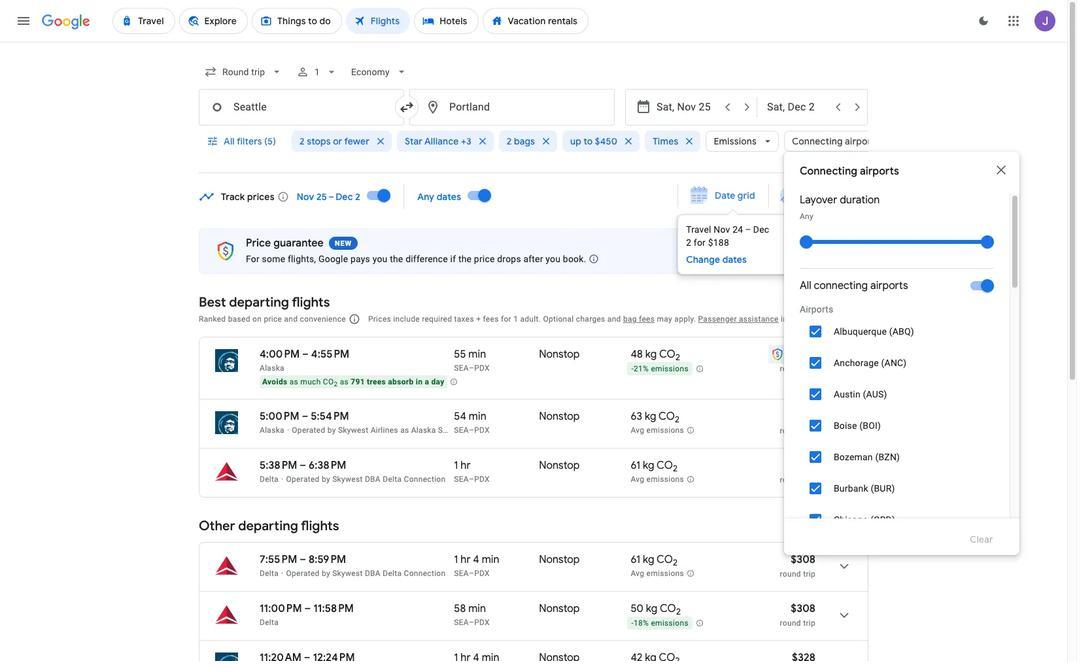 Task type: describe. For each thing, give the bounding box(es) containing it.
11:58 pm
[[314, 603, 354, 616]]

co for 58 min
[[660, 603, 677, 616]]

2 inside 63 kg co 2
[[675, 414, 680, 425]]

8:59 pm
[[309, 554, 346, 567]]

1 trip from the top
[[804, 364, 816, 374]]

- for 50
[[632, 619, 634, 628]]

2 horizontal spatial as
[[401, 426, 409, 435]]

leaves seattle-tacoma international airport at 7:55 pm on saturday, november 25 and arrives at portland international airport at 8:59 pm on saturday, november 25. element
[[260, 554, 346, 567]]

airports
[[800, 304, 834, 315]]

albuquerque (abq)
[[834, 327, 915, 337]]

flights,
[[288, 254, 316, 264]]

connecting airports inside popup button
[[792, 135, 880, 147]]

1 for 1 hr sea – pdx
[[454, 459, 458, 472]]

pdx for 58 min
[[475, 618, 490, 628]]

emissions for 54 min
[[647, 426, 684, 435]]

delta inside '11:00 pm – 11:58 pm delta'
[[260, 618, 279, 628]]

58 min sea – pdx
[[454, 603, 490, 628]]

skywest for 8:59 pm
[[333, 569, 363, 578]]

nonstop flight. element for 58 min
[[539, 603, 580, 618]]

trip for 1 hr
[[804, 476, 816, 485]]

Departure text field
[[657, 90, 717, 125]]

best departing flights
[[199, 294, 330, 311]]

best
[[199, 294, 226, 311]]

nonstop flight. element for 54 min
[[539, 410, 580, 425]]

nonstop flight. element for 1 hr 4 min
[[539, 554, 580, 569]]

sort
[[814, 313, 833, 325]]

round for 1 hr 4 min
[[780, 570, 802, 579]]

apply.
[[675, 315, 696, 324]]

only button
[[943, 505, 995, 536]]

passenger assistance button
[[699, 315, 779, 324]]

kg for 58 min
[[646, 603, 658, 616]]

54 min sea – pdx
[[454, 410, 490, 435]]

2 bags button
[[499, 126, 558, 157]]

book.
[[563, 254, 587, 264]]

328 US dollars text field
[[793, 652, 816, 662]]

grid
[[738, 190, 756, 202]]

nonstop for 55 min
[[539, 348, 580, 361]]

difference
[[406, 254, 448, 264]]

other
[[199, 518, 235, 535]]

up to $450 button
[[563, 126, 640, 157]]

298 US dollars text field
[[792, 410, 816, 423]]

for
[[246, 254, 260, 264]]

or
[[333, 135, 342, 147]]

close dialog image
[[994, 162, 1010, 178]]

departing for other
[[238, 518, 298, 535]]

Arrival time: 8:59 PM. text field
[[309, 554, 346, 567]]

61 kg co 2 for –
[[631, 459, 678, 475]]

4:55 pm
[[311, 348, 350, 361]]

$308 for 1 hr 4 min
[[791, 554, 816, 567]]

by:
[[835, 313, 848, 325]]

$258
[[792, 348, 816, 361]]

(anc)
[[882, 358, 907, 368]]

operated for 6:38 pm
[[286, 475, 320, 484]]

1 horizontal spatial price
[[474, 254, 495, 264]]

63 kg co 2
[[631, 410, 680, 425]]

Departure time: 7:55 PM. text field
[[260, 554, 297, 567]]

passenger
[[699, 315, 737, 324]]

pdx for 55 min
[[475, 364, 490, 373]]

a
[[425, 378, 429, 387]]

min inside 1 hr 4 min sea – pdx
[[482, 554, 500, 567]]

travel
[[687, 224, 714, 235]]

emissions
[[714, 135, 757, 147]]

– inside 1 hr 4 min sea – pdx
[[469, 569, 475, 578]]

emissions for 1 hr 4 min
[[647, 569, 684, 579]]

sea for 58
[[454, 618, 469, 628]]

flight details. leaves seattle-tacoma international airport at 7:55 pm on saturday, november 25 and arrives at portland international airport at 8:59 pm on saturday, november 25. image
[[829, 551, 861, 582]]

nov for 24 – dec
[[714, 224, 731, 235]]

flight details. leaves seattle-tacoma international airport at 11:00 pm on saturday, november 25 and arrives at portland international airport at 11:58 pm on saturday, november 25. image
[[829, 600, 861, 631]]

based
[[228, 315, 250, 324]]

hr for sea
[[461, 459, 471, 472]]

– inside the 55 min sea – pdx
[[469, 364, 475, 373]]

Arrival time: 12:24 PM. text field
[[313, 652, 355, 662]]

1 for 1
[[315, 67, 320, 77]]

layover
[[800, 194, 838, 207]]

dba for 6:38 pm
[[365, 475, 381, 484]]

main menu image
[[16, 13, 31, 29]]

hr for 4
[[461, 554, 471, 567]]

leaves seattle-tacoma international airport at 11:20 am on saturday, november 25 and arrives at portland international airport at 12:24 pm on saturday, november 25. element
[[260, 652, 355, 662]]

7:55 pm
[[260, 554, 297, 567]]

price graph
[[806, 190, 856, 202]]

2 and from the left
[[608, 315, 621, 324]]

up to $450
[[571, 135, 618, 147]]

drops
[[497, 254, 521, 264]]

bags
[[514, 135, 535, 147]]

all filters (5)
[[224, 135, 276, 147]]

1 you from the left
[[373, 254, 388, 264]]

alliance
[[425, 135, 459, 147]]

burbank (bur)
[[834, 484, 896, 494]]

leaves seattle-tacoma international airport at 5:38 pm on saturday, november 25 and arrives at portland international airport at 6:38 pm on saturday, november 25. element
[[260, 459, 346, 472]]

alaska left skywest
[[411, 426, 436, 435]]

convenience
[[300, 315, 346, 324]]

emissions for 1 hr
[[647, 475, 684, 484]]

55 min sea – pdx
[[454, 348, 490, 373]]

1 and from the left
[[284, 315, 298, 324]]

change
[[687, 254, 721, 266]]

18%
[[634, 619, 649, 628]]

after
[[524, 254, 544, 264]]

2 inside "50 kg co 2"
[[677, 607, 681, 618]]

(ord)
[[871, 515, 896, 525]]

alaska down departure time: 5:00 pm. text field
[[260, 426, 285, 435]]

50
[[631, 603, 644, 616]]

1 fees from the left
[[483, 315, 499, 324]]

61 for min
[[631, 554, 641, 567]]

airports inside popup button
[[846, 135, 880, 147]]

0 vertical spatial skywest
[[338, 426, 369, 435]]

in
[[416, 378, 423, 387]]

– left 8:59 pm
[[300, 554, 306, 567]]

2 the from the left
[[459, 254, 472, 264]]

to
[[584, 135, 593, 147]]

50 kg co 2
[[631, 603, 681, 618]]

much
[[301, 378, 321, 387]]

total duration 58 min. element
[[454, 603, 539, 618]]

(bur)
[[871, 484, 896, 494]]

61 kg co 2 for min
[[631, 554, 678, 569]]

1 for 1 hr 4 min sea – pdx
[[454, 554, 458, 567]]

airlines
[[371, 426, 398, 435]]

$450
[[595, 135, 618, 147]]

nonstop for 58 min
[[539, 603, 580, 616]]

2 right 25 – dec at the left top
[[356, 191, 361, 203]]

$308 round trip for 58 min
[[780, 603, 816, 628]]

25 – dec
[[317, 191, 353, 203]]

learn more about tracked prices image
[[277, 191, 289, 203]]

nonstop for 1 hr 4 min
[[539, 554, 580, 567]]

round for 1 hr
[[780, 476, 802, 485]]

bozeman (bzn)
[[834, 452, 901, 463]]

find the best price region
[[199, 180, 909, 275]]

1 hr sea – pdx
[[454, 459, 490, 484]]

price graph button
[[772, 184, 866, 207]]

departing for best
[[229, 294, 289, 311]]

48
[[631, 348, 643, 361]]

7:55 pm – 8:59 pm
[[260, 554, 346, 567]]

date grid
[[715, 190, 756, 202]]

round for 58 min
[[780, 619, 802, 628]]

min for 54 min
[[469, 410, 487, 423]]

5:38 pm
[[260, 459, 297, 472]]

308 US dollars text field
[[791, 554, 816, 567]]

avg emissions for 1 hr
[[631, 475, 684, 484]]

6:38 pm
[[309, 459, 346, 472]]

skywest
[[438, 426, 470, 435]]

(abq)
[[890, 327, 915, 337]]

58
[[454, 603, 466, 616]]

avg for 1 hr 4 min
[[631, 569, 645, 579]]

min for 58 min
[[469, 603, 486, 616]]

– inside 1 hr sea – pdx
[[469, 475, 475, 484]]

some
[[262, 254, 285, 264]]

nov 24 – dec 2
[[687, 224, 770, 248]]

guarantee
[[274, 237, 324, 250]]

total duration 54 min. element
[[454, 410, 539, 425]]

any inside 'layover duration any'
[[800, 212, 814, 221]]

2 you from the left
[[546, 254, 561, 264]]

2 bags
[[507, 135, 535, 147]]

date grid button
[[681, 184, 766, 207]]

skywest for 6:38 pm
[[333, 475, 363, 484]]

prices
[[247, 191, 275, 203]]

– inside 58 min sea – pdx
[[469, 618, 475, 628]]

trip for 58 min
[[804, 619, 816, 628]]

connecting airports button
[[785, 126, 903, 157]]

11:00 pm – 11:58 pm delta
[[260, 603, 354, 628]]

258 US dollars text field
[[792, 348, 816, 361]]

kg for 1 hr 4 min
[[643, 554, 655, 567]]

nonstop flight. element for 1 hr
[[539, 459, 580, 474]]

308 US dollars text field
[[791, 603, 816, 616]]

flights for best departing flights
[[292, 294, 330, 311]]

alaska inside 4:00 pm – 4:55 pm alaska
[[260, 364, 285, 373]]

bozeman
[[834, 452, 873, 463]]

$308 round trip for 1 hr 4 min
[[780, 554, 816, 579]]

avg for 1 hr
[[631, 475, 645, 484]]

star alliance +3
[[405, 135, 472, 147]]

 image inside 'main content'
[[287, 426, 289, 435]]

co for 54 min
[[659, 410, 675, 423]]

burbank
[[834, 484, 869, 494]]

5:00 pm
[[260, 410, 300, 423]]



Task type: locate. For each thing, give the bounding box(es) containing it.
the right if
[[459, 254, 472, 264]]

min right 4
[[482, 554, 500, 567]]

charges
[[576, 315, 606, 324]]

0 horizontal spatial you
[[373, 254, 388, 264]]

flights for other departing flights
[[301, 518, 339, 535]]

main content containing best departing flights
[[199, 180, 909, 662]]

pdx for 54 min
[[475, 426, 490, 435]]

fees right +
[[483, 315, 499, 324]]

3 round from the top
[[780, 476, 802, 485]]

up
[[571, 135, 582, 147]]

hr inside 1 hr 4 min sea – pdx
[[461, 554, 471, 567]]

any down star
[[418, 191, 435, 203]]

6 nonstop flight. element from the top
[[539, 652, 580, 662]]

0 vertical spatial -
[[632, 365, 634, 374]]

trip down $308 text box
[[804, 476, 816, 485]]

Arrival time: 4:55 PM. text field
[[311, 348, 350, 361]]

as right airlines
[[401, 426, 409, 435]]

operated by skywest dba delta connection down 8:59 pm
[[286, 569, 446, 578]]

kg up 50
[[643, 554, 655, 567]]

round down "$258" text box
[[780, 364, 802, 374]]

$308 round trip up $308 text field
[[780, 554, 816, 579]]

0 vertical spatial all
[[224, 135, 235, 147]]

2 vertical spatial by
[[322, 569, 330, 578]]

0 vertical spatial flights
[[292, 294, 330, 311]]

sea for 1
[[454, 475, 469, 484]]

total duration 1 hr 4 min. element containing 1 hr 4 min
[[454, 554, 539, 569]]

2 nonstop flight. element from the top
[[539, 410, 580, 425]]

1 horizontal spatial the
[[459, 254, 472, 264]]

star alliance +3 button
[[397, 126, 494, 157]]

– left 11:58 pm text box
[[305, 603, 311, 616]]

emissions button
[[706, 126, 779, 157]]

total duration 55 min. element
[[454, 348, 539, 363]]

2 up "50 kg co 2"
[[673, 558, 678, 569]]

2 up -18% emissions
[[677, 607, 681, 618]]

loading results progress bar
[[0, 42, 1068, 44]]

boise (boi)
[[834, 421, 882, 431]]

2 total duration 1 hr 4 min. element from the top
[[454, 652, 539, 662]]

trip down 308 us dollars text field
[[804, 570, 816, 579]]

4
[[473, 554, 480, 567]]

– down total duration 58 min. element
[[469, 618, 475, 628]]

and left bag
[[608, 315, 621, 324]]

$308 round trip down $298 round trip in the right bottom of the page
[[780, 459, 816, 485]]

0 vertical spatial connecting
[[792, 135, 843, 147]]

none search field containing connecting airports
[[199, 56, 1020, 662]]

$308 left flight details. leaves seattle-tacoma international airport at 7:55 pm on saturday, november 25 and arrives at portland international airport at 8:59 pm on saturday, november 25. icon
[[791, 554, 816, 567]]

fees right bag
[[639, 315, 655, 324]]

5 sea from the top
[[454, 618, 469, 628]]

1 inside popup button
[[315, 67, 320, 77]]

– down total duration 54 min. "element"
[[469, 426, 475, 435]]

2 nonstop from the top
[[539, 410, 580, 423]]

operated down 5:00 pm – 5:54 pm
[[292, 426, 326, 435]]

1 vertical spatial all
[[800, 279, 812, 293]]

operated by skywest dba delta connection for 5:38 pm – 6:38 pm
[[286, 475, 446, 484]]

1 horizontal spatial nov
[[714, 224, 731, 235]]

- down '48'
[[632, 365, 634, 374]]

0 vertical spatial total duration 1 hr 4 min. element
[[454, 554, 539, 569]]

2 inside avoids as much co 2 as 791 trees absorb in a day
[[334, 381, 338, 388]]

New feature text field
[[329, 237, 358, 250]]

connecting inside popup button
[[792, 135, 843, 147]]

4 pdx from the top
[[475, 569, 490, 578]]

2 trip from the top
[[804, 427, 816, 436]]

0 vertical spatial connecting airports
[[792, 135, 880, 147]]

nov for 25 – dec
[[297, 191, 314, 203]]

Arrival time: 11:58 PM. text field
[[314, 603, 354, 616]]

min right 55
[[469, 348, 486, 361]]

11:00 pm
[[260, 603, 302, 616]]

2 vertical spatial operated
[[286, 569, 320, 578]]

– inside 4:00 pm – 4:55 pm alaska
[[302, 348, 309, 361]]

2 operated by skywest dba delta connection from the top
[[286, 569, 446, 578]]

min right the "54"
[[469, 410, 487, 423]]

2 hr from the top
[[461, 554, 471, 567]]

0 vertical spatial hr
[[461, 459, 471, 472]]

1 horizontal spatial any
[[800, 212, 814, 221]]

1 vertical spatial skywest
[[333, 475, 363, 484]]

may
[[657, 315, 673, 324]]

1 vertical spatial airports
[[860, 165, 900, 178]]

pdx down total duration 55 min. element
[[475, 364, 490, 373]]

any inside "find the best price" region
[[418, 191, 435, 203]]

change dates button
[[687, 253, 776, 266]]

filters
[[237, 135, 262, 147]]

connection for 1 hr 4 min
[[404, 569, 446, 578]]

1 vertical spatial operated
[[286, 475, 320, 484]]

1 the from the left
[[390, 254, 403, 264]]

2 vertical spatial $308 round trip
[[780, 603, 816, 628]]

by for 8:59 pm
[[322, 569, 330, 578]]

pdx inside 1 hr 4 min sea – pdx
[[475, 569, 490, 578]]

min for 55 min
[[469, 348, 486, 361]]

price right on
[[264, 315, 282, 324]]

you right after
[[546, 254, 561, 264]]

all
[[224, 135, 235, 147], [800, 279, 812, 293]]

5 round from the top
[[780, 619, 802, 628]]

2 pdx from the top
[[475, 426, 490, 435]]

co for 1 hr 4 min
[[657, 554, 673, 567]]

1 vertical spatial hr
[[461, 554, 471, 567]]

operated for 8:59 pm
[[286, 569, 320, 578]]

hr inside 1 hr sea – pdx
[[461, 459, 471, 472]]

co right the much
[[323, 378, 334, 387]]

co inside 63 kg co 2
[[659, 410, 675, 423]]

- down 50
[[632, 619, 634, 628]]

1 - from the top
[[632, 365, 634, 374]]

austin
[[834, 389, 861, 400]]

kg inside "50 kg co 2"
[[646, 603, 658, 616]]

$308 down $298 round trip in the right bottom of the page
[[791, 459, 816, 472]]

new
[[335, 240, 352, 248]]

as
[[290, 378, 298, 387], [340, 378, 349, 387], [401, 426, 409, 435]]

2 $308 round trip from the top
[[780, 554, 816, 579]]

2 sea from the top
[[454, 426, 469, 435]]

3 nonstop flight. element from the top
[[539, 459, 580, 474]]

None field
[[199, 60, 289, 84], [346, 60, 414, 84], [199, 60, 289, 84], [346, 60, 414, 84]]

1 operated by skywest dba delta connection from the top
[[286, 475, 446, 484]]

2 avg from the top
[[631, 475, 645, 484]]

flights up convenience
[[292, 294, 330, 311]]

pdx
[[475, 364, 490, 373], [475, 426, 490, 435], [475, 475, 490, 484], [475, 569, 490, 578], [475, 618, 490, 628]]

kg right 50
[[646, 603, 658, 616]]

$298
[[792, 410, 816, 423]]

and down best departing flights
[[284, 315, 298, 324]]

3 $308 from the top
[[791, 603, 816, 616]]

1 vertical spatial dba
[[365, 569, 381, 578]]

308 US dollars text field
[[791, 459, 816, 472]]

total duration 1 hr 4 min. element
[[454, 554, 539, 569], [454, 652, 539, 662]]

times
[[653, 135, 679, 147]]

1 horizontal spatial you
[[546, 254, 561, 264]]

0 horizontal spatial for
[[501, 315, 512, 324]]

1 vertical spatial by
[[322, 475, 330, 484]]

total duration 1 hr. element
[[454, 459, 539, 474]]

0 vertical spatial dates
[[437, 191, 461, 203]]

alaska up avoids
[[260, 364, 285, 373]]

trip for 54 min
[[804, 427, 816, 436]]

None search field
[[199, 56, 1020, 662]]

track
[[221, 191, 245, 203]]

Arrival time: 6:38 PM. text field
[[309, 459, 346, 472]]

airports up duration
[[860, 165, 900, 178]]

61 up 50
[[631, 554, 641, 567]]

skywest down 8:59 pm
[[333, 569, 363, 578]]

None text field
[[410, 89, 615, 126]]

nonstop flight. element
[[539, 348, 580, 363], [539, 410, 580, 425], [539, 459, 580, 474], [539, 554, 580, 569], [539, 603, 580, 618], [539, 652, 580, 662]]

if
[[451, 254, 456, 264]]

graph
[[830, 190, 856, 202]]

1 horizontal spatial as
[[340, 378, 349, 387]]

nov inside nov 24 – dec 2
[[714, 224, 731, 235]]

you right pays
[[373, 254, 388, 264]]

the left difference at the top
[[390, 254, 403, 264]]

0 horizontal spatial nov
[[297, 191, 314, 203]]

1 pdx from the top
[[475, 364, 490, 373]]

nonstop flight. element for 55 min
[[539, 348, 580, 363]]

0 horizontal spatial the
[[390, 254, 403, 264]]

0 vertical spatial operated
[[292, 426, 326, 435]]

0 vertical spatial avg
[[631, 426, 645, 435]]

for some flights, google pays you the difference if the price drops after you book.
[[246, 254, 587, 264]]

1 vertical spatial avg
[[631, 475, 645, 484]]

1 vertical spatial nov
[[714, 224, 731, 235]]

1 inside 1 hr sea – pdx
[[454, 459, 458, 472]]

0 horizontal spatial price
[[246, 237, 271, 250]]

Departure time: 11:20 AM. text field
[[260, 652, 302, 662]]

bag
[[624, 315, 637, 324]]

pdx inside "54 min sea – pdx"
[[475, 426, 490, 435]]

kg down 63 kg co 2
[[643, 459, 655, 472]]

price inside button
[[806, 190, 828, 202]]

co right 63
[[659, 410, 675, 423]]

1 inside 1 hr 4 min sea – pdx
[[454, 554, 458, 567]]

2 inside nov 24 – dec 2
[[687, 238, 692, 248]]

– down total duration 1 hr. element
[[469, 475, 475, 484]]

0 vertical spatial $308 round trip
[[780, 459, 816, 485]]

2 vertical spatial skywest
[[333, 569, 363, 578]]

1 vertical spatial for
[[501, 315, 512, 324]]

kg for 54 min
[[645, 410, 657, 423]]

price for price guarantee
[[246, 237, 271, 250]]

ranked based on price and convenience
[[199, 315, 346, 324]]

Return text field
[[768, 90, 828, 125]]

4 sea from the top
[[454, 569, 469, 578]]

sea for 54
[[454, 426, 469, 435]]

1 round from the top
[[780, 364, 802, 374]]

1 horizontal spatial for
[[694, 238, 706, 248]]

learn more about price guarantee image
[[579, 244, 610, 275]]

any dates
[[418, 191, 461, 203]]

co up "50 kg co 2"
[[657, 554, 673, 567]]

all filters (5) button
[[199, 126, 287, 157]]

1 sea from the top
[[454, 364, 469, 373]]

co up -18% emissions
[[660, 603, 677, 616]]

0 vertical spatial operated by skywest dba delta connection
[[286, 475, 446, 484]]

connection left 1 hr sea – pdx
[[404, 475, 446, 484]]

2 dba from the top
[[365, 569, 381, 578]]

kg right 63
[[645, 410, 657, 423]]

2 inside the '48 kg co 2'
[[676, 352, 681, 363]]

pdx inside 1 hr sea – pdx
[[475, 475, 490, 484]]

kg inside 63 kg co 2
[[645, 410, 657, 423]]

co up -21% emissions
[[660, 348, 676, 361]]

2 vertical spatial avg emissions
[[631, 569, 684, 579]]

co inside "50 kg co 2"
[[660, 603, 677, 616]]

2 stops or fewer button
[[292, 126, 392, 157]]

all connecting airports
[[800, 279, 909, 293]]

None text field
[[199, 89, 404, 126]]

0 vertical spatial price
[[474, 254, 495, 264]]

0 vertical spatial avg emissions
[[631, 426, 684, 435]]

Departure time: 5:38 PM. text field
[[260, 459, 297, 472]]

departing up on
[[229, 294, 289, 311]]

round for 54 min
[[780, 427, 802, 436]]

round down $308 text box
[[780, 476, 802, 485]]

trip for 1 hr 4 min
[[804, 570, 816, 579]]

sea inside 1 hr sea – pdx
[[454, 475, 469, 484]]

1 vertical spatial $308
[[791, 554, 816, 567]]

as left 791
[[340, 378, 349, 387]]

2 avg emissions from the top
[[631, 475, 684, 484]]

on
[[253, 315, 262, 324]]

1 vertical spatial flights
[[301, 518, 339, 535]]

1 vertical spatial any
[[800, 212, 814, 221]]

(boi)
[[860, 421, 882, 431]]

3 avg emissions from the top
[[631, 569, 684, 579]]

min inside "54 min sea – pdx"
[[469, 410, 487, 423]]

-18% emissions
[[632, 619, 689, 628]]

skywest down 6:38 pm
[[333, 475, 363, 484]]

trip inside $298 round trip
[[804, 427, 816, 436]]

all up airports
[[800, 279, 812, 293]]

pdx inside the 55 min sea – pdx
[[475, 364, 490, 373]]

0 vertical spatial 61
[[631, 459, 641, 472]]

main content
[[199, 180, 909, 662]]

change appearance image
[[968, 5, 1000, 37]]

sea inside the 55 min sea – pdx
[[454, 364, 469, 373]]

by down arrival time: 5:54 pm. text field
[[328, 426, 336, 435]]

- for 48
[[632, 365, 634, 374]]

4 trip from the top
[[804, 570, 816, 579]]

0 horizontal spatial as
[[290, 378, 298, 387]]

2 left stops at the left top
[[300, 135, 305, 147]]

hr down skywest
[[461, 459, 471, 472]]

1 avg emissions from the top
[[631, 426, 684, 435]]

Departure time: 4:00 PM. text field
[[260, 348, 300, 361]]

nov 25 – dec 2
[[297, 191, 361, 203]]

trip down $298 text box at the bottom right
[[804, 427, 816, 436]]

1 vertical spatial 61
[[631, 554, 641, 567]]

as left the much
[[290, 378, 298, 387]]

sea inside "54 min sea – pdx"
[[454, 426, 469, 435]]

duration
[[840, 194, 880, 207]]

1 nonstop flight. element from the top
[[539, 348, 580, 363]]

4 round from the top
[[780, 570, 802, 579]]

2 round from the top
[[780, 427, 802, 436]]

sea up 58
[[454, 569, 469, 578]]

5 pdx from the top
[[475, 618, 490, 628]]

63
[[631, 410, 643, 423]]

– down 4
[[469, 569, 475, 578]]

$308 for 58 min
[[791, 603, 816, 616]]

0 vertical spatial dba
[[365, 475, 381, 484]]

only
[[958, 514, 979, 526]]

all for all connecting airports
[[800, 279, 812, 293]]

1 $308 from the top
[[791, 459, 816, 472]]

4:00 pm
[[260, 348, 300, 361]]

61 kg co 2 down 63 kg co 2
[[631, 459, 678, 475]]

1 vertical spatial 61 kg co 2
[[631, 554, 678, 569]]

(bzn)
[[876, 452, 901, 463]]

2 vertical spatial $308
[[791, 603, 816, 616]]

round
[[780, 364, 802, 374], [780, 427, 802, 436], [780, 476, 802, 485], [780, 570, 802, 579], [780, 619, 802, 628]]

0 vertical spatial 61 kg co 2
[[631, 459, 678, 475]]

kg for 1 hr
[[643, 459, 655, 472]]

1 vertical spatial departing
[[238, 518, 298, 535]]

3 $308 round trip from the top
[[780, 603, 816, 628]]

0 vertical spatial airports
[[846, 135, 880, 147]]

5 nonstop flight. element from the top
[[539, 603, 580, 618]]

trip down $308 text field
[[804, 619, 816, 628]]

co inside the '48 kg co 2'
[[660, 348, 676, 361]]

Departure time: 11:00 PM. text field
[[260, 603, 302, 616]]

nonstop for 1 hr
[[539, 459, 580, 472]]

1 $308 round trip from the top
[[780, 459, 816, 485]]

0 vertical spatial $308
[[791, 459, 816, 472]]

operated down 5:38 pm – 6:38 pm
[[286, 475, 320, 484]]

airports
[[846, 135, 880, 147], [860, 165, 900, 178], [871, 279, 909, 293]]

1 vertical spatial price
[[264, 315, 282, 324]]

round inside $298 round trip
[[780, 427, 802, 436]]

1 total duration 1 hr 4 min. element from the top
[[454, 554, 539, 569]]

airports up "graph"
[[846, 135, 880, 147]]

2 left 791
[[334, 381, 338, 388]]

for $188 change dates
[[687, 238, 747, 266]]

0 vertical spatial nov
[[297, 191, 314, 203]]

pdx down 4
[[475, 569, 490, 578]]

1 nonstop from the top
[[539, 348, 580, 361]]

trip down $258
[[804, 364, 816, 374]]

austin (aus)
[[834, 389, 888, 400]]

all inside button
[[224, 135, 235, 147]]

3 pdx from the top
[[475, 475, 490, 484]]

min inside 58 min sea – pdx
[[469, 603, 486, 616]]

24 – dec
[[733, 224, 770, 235]]

2 connection from the top
[[404, 569, 446, 578]]

2 left bags on the left top of the page
[[507, 135, 512, 147]]

pdx for 1 hr
[[475, 475, 490, 484]]

1 vertical spatial price
[[246, 237, 271, 250]]

Departure time: 5:00 PM. text field
[[260, 410, 300, 423]]

price left "graph"
[[806, 190, 828, 202]]

sea inside 1 hr 4 min sea – pdx
[[454, 569, 469, 578]]

5 trip from the top
[[804, 619, 816, 628]]

avg for 54 min
[[631, 426, 645, 435]]

– left arrival time: 6:38 pm. text box
[[300, 459, 306, 472]]

2 $308 from the top
[[791, 554, 816, 567]]

0 horizontal spatial dates
[[437, 191, 461, 203]]

4 nonstop from the top
[[539, 554, 580, 567]]

1 61 kg co 2 from the top
[[631, 459, 678, 475]]

round down 308 us dollars text field
[[780, 570, 802, 579]]

1 vertical spatial -
[[632, 619, 634, 628]]

adult.
[[521, 315, 541, 324]]

all for all filters (5)
[[224, 135, 235, 147]]

pdx inside 58 min sea – pdx
[[475, 618, 490, 628]]

min right 58
[[469, 603, 486, 616]]

– left arrival time: 4:55 pm. text field
[[302, 348, 309, 361]]

2 down travel
[[687, 238, 692, 248]]

4:00 pm – 4:55 pm alaska
[[260, 348, 350, 373]]

sea for 55
[[454, 364, 469, 373]]

3 sea from the top
[[454, 475, 469, 484]]

21%
[[634, 365, 649, 374]]

Arrival time: 5:54 PM. text field
[[311, 410, 349, 423]]

hr left 4
[[461, 554, 471, 567]]

$308 round trip for 1 hr
[[780, 459, 816, 485]]

2 - from the top
[[632, 619, 634, 628]]

1 horizontal spatial price
[[806, 190, 828, 202]]

 image
[[287, 426, 289, 435]]

1 horizontal spatial fees
[[639, 315, 655, 324]]

2 fees from the left
[[639, 315, 655, 324]]

1 hr 4 min sea – pdx
[[454, 554, 500, 578]]

61 down 63
[[631, 459, 641, 472]]

anchorage
[[834, 358, 879, 368]]

dates inside for $188 change dates
[[723, 254, 747, 266]]

fees
[[483, 315, 499, 324], [639, 315, 655, 324]]

55
[[454, 348, 466, 361]]

by down 6:38 pm
[[322, 475, 330, 484]]

round trip
[[780, 364, 816, 374]]

-21% emissions
[[632, 365, 689, 374]]

nov right learn more about tracked prices icon
[[297, 191, 314, 203]]

$308 for 1 hr
[[791, 459, 816, 472]]

2 61 from the top
[[631, 554, 641, 567]]

swap origin and destination. image
[[399, 99, 415, 115]]

1 vertical spatial connection
[[404, 569, 446, 578]]

connecting
[[814, 279, 869, 293]]

0 horizontal spatial price
[[264, 315, 282, 324]]

sea down total duration 1 hr. element
[[454, 475, 469, 484]]

– left 5:54 pm
[[302, 410, 308, 423]]

– inside '11:00 pm – 11:58 pm delta'
[[305, 603, 311, 616]]

1 vertical spatial $308 round trip
[[780, 554, 816, 579]]

leaves seattle-tacoma international airport at 4:00 pm on saturday, november 25 and arrives at portland international airport at 4:55 pm on saturday, november 25. element
[[260, 348, 350, 361]]

1 vertical spatial connecting
[[800, 165, 858, 178]]

2 down 63 kg co 2
[[673, 463, 678, 475]]

2 vertical spatial avg
[[631, 569, 645, 579]]

round down $298 text box at the bottom right
[[780, 427, 802, 436]]

1 vertical spatial connecting airports
[[800, 165, 900, 178]]

min inside the 55 min sea – pdx
[[469, 348, 486, 361]]

1 vertical spatial total duration 1 hr 4 min. element
[[454, 652, 539, 662]]

3 avg from the top
[[631, 569, 645, 579]]

operated by skywest dba delta connection
[[286, 475, 446, 484], [286, 569, 446, 578]]

4 nonstop flight. element from the top
[[539, 554, 580, 569]]

leaves seattle-tacoma international airport at 11:00 pm on saturday, november 25 and arrives at portland international airport at 11:58 pm on saturday, november 25. element
[[260, 603, 354, 616]]

2 vertical spatial airports
[[871, 279, 909, 293]]

– down total duration 55 min. element
[[469, 364, 475, 373]]

avoids
[[262, 378, 288, 387]]

connection
[[404, 475, 446, 484], [404, 569, 446, 578]]

kg for 55 min
[[646, 348, 657, 361]]

0 vertical spatial any
[[418, 191, 435, 203]]

1 61 from the top
[[631, 459, 641, 472]]

flights up arrival time: 8:59 pm. text field
[[301, 518, 339, 535]]

1 vertical spatial avg emissions
[[631, 475, 684, 484]]

include
[[393, 315, 420, 324]]

connection for 1 hr
[[404, 475, 446, 484]]

0 horizontal spatial and
[[284, 315, 298, 324]]

1 vertical spatial dates
[[723, 254, 747, 266]]

connecting airports up "graph"
[[800, 165, 900, 178]]

flights
[[292, 294, 330, 311], [301, 518, 339, 535]]

co inside avoids as much co 2 as 791 trees absorb in a day
[[323, 378, 334, 387]]

sea down the "54"
[[454, 426, 469, 435]]

required
[[422, 315, 452, 324]]

co for 55 min
[[660, 348, 676, 361]]

0 horizontal spatial all
[[224, 135, 235, 147]]

price for price graph
[[806, 190, 828, 202]]

dates down "star alliance +3" popup button
[[437, 191, 461, 203]]

avg emissions for 1 hr 4 min
[[631, 569, 684, 579]]

pdx down total duration 54 min. "element"
[[475, 426, 490, 435]]

day
[[432, 378, 445, 387]]

assistance
[[739, 315, 779, 324]]

61 kg co 2 up "50 kg co 2"
[[631, 554, 678, 569]]

learn more about ranking image
[[349, 313, 360, 325]]

5:54 pm
[[311, 410, 349, 423]]

avg emissions for 54 min
[[631, 426, 684, 435]]

layover duration any
[[800, 194, 880, 221]]

0 vertical spatial for
[[694, 238, 706, 248]]

1 avg from the top
[[631, 426, 645, 435]]

0 horizontal spatial any
[[418, 191, 435, 203]]

leaves seattle-tacoma international airport at 5:00 pm on saturday, november 25 and arrives at portland international airport at 5:54 pm on saturday, november 25. element
[[260, 410, 349, 423]]

1 dba from the top
[[365, 475, 381, 484]]

3 nonstop from the top
[[539, 459, 580, 472]]

by for 6:38 pm
[[322, 475, 330, 484]]

0 vertical spatial connection
[[404, 475, 446, 484]]

chicago (ord)
[[834, 515, 896, 525]]

1 horizontal spatial all
[[800, 279, 812, 293]]

5 nonstop from the top
[[539, 603, 580, 616]]

nonstop for 54 min
[[539, 410, 580, 423]]

– inside "54 min sea – pdx"
[[469, 426, 475, 435]]

0 vertical spatial departing
[[229, 294, 289, 311]]

pdx down total duration 1 hr. element
[[475, 475, 490, 484]]

co for 1 hr
[[657, 459, 673, 472]]

dba for 8:59 pm
[[365, 569, 381, 578]]

61 for –
[[631, 459, 641, 472]]

0 vertical spatial price
[[806, 190, 828, 202]]

3 trip from the top
[[804, 476, 816, 485]]

1 horizontal spatial dates
[[723, 254, 747, 266]]

1 vertical spatial operated by skywest dba delta connection
[[286, 569, 446, 578]]

dates down $188
[[723, 254, 747, 266]]

price guarantee
[[246, 237, 324, 250]]

taxes
[[454, 315, 474, 324]]

any down layover
[[800, 212, 814, 221]]

2 up -21% emissions
[[676, 352, 681, 363]]

2 61 kg co 2 from the top
[[631, 554, 678, 569]]

and
[[284, 315, 298, 324], [608, 315, 621, 324]]

nov up $188
[[714, 224, 731, 235]]

pdx down total duration 58 min. element
[[475, 618, 490, 628]]

avoids as much co2 as 791 trees absorb in a day. learn more about this calculation. image
[[450, 378, 458, 386]]

for down travel
[[694, 238, 706, 248]]

price
[[474, 254, 495, 264], [264, 315, 282, 324]]

$298 round trip
[[780, 410, 816, 436]]

operated by skywest dba delta connection for 7:55 pm – 8:59 pm
[[286, 569, 446, 578]]

1 connection from the top
[[404, 475, 446, 484]]

0 horizontal spatial fees
[[483, 315, 499, 324]]

date
[[715, 190, 736, 202]]

1 horizontal spatial and
[[608, 315, 621, 324]]

round down $308 text field
[[780, 619, 802, 628]]

+
[[476, 315, 481, 324]]

1 hr from the top
[[461, 459, 471, 472]]

0 vertical spatial by
[[328, 426, 336, 435]]

bag fees button
[[624, 315, 655, 324]]

kg inside the '48 kg co 2'
[[646, 348, 657, 361]]

for inside for $188 change dates
[[694, 238, 706, 248]]

airports up (abq)
[[871, 279, 909, 293]]

sea inside 58 min sea – pdx
[[454, 618, 469, 628]]



Task type: vqa. For each thing, say whether or not it's contained in the screenshot.
$258
yes



